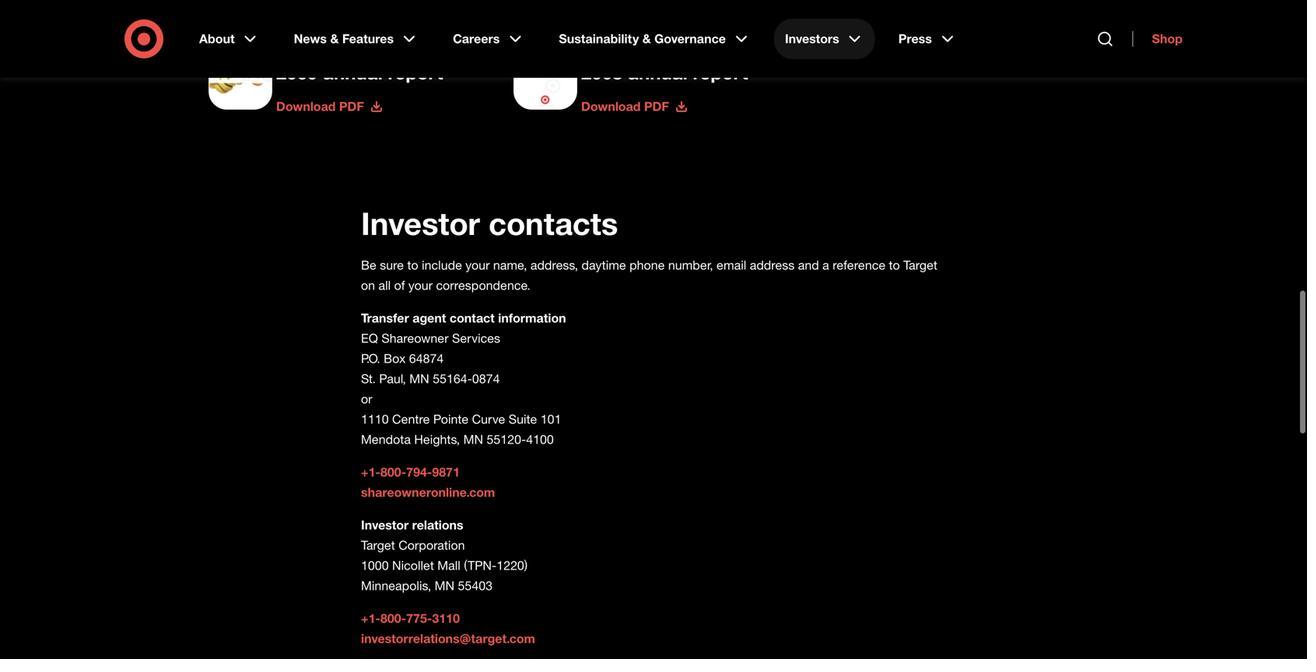 Task type: vqa. For each thing, say whether or not it's contained in the screenshot.
the left career
no



Task type: locate. For each thing, give the bounding box(es) containing it.
of
[[394, 278, 405, 293]]

heights,
[[414, 432, 460, 447]]

eq
[[361, 331, 378, 346]]

your
[[466, 258, 490, 273], [409, 278, 433, 293]]

0 horizontal spatial &
[[330, 31, 339, 46]]

+1- for +1-800-794-9871
[[361, 465, 381, 480]]

1 annual from the left
[[323, 61, 383, 84]]

pdf down 2008 annual report in the top of the page
[[644, 99, 669, 114]]

download pdf link down 2009 annual report
[[276, 99, 383, 114]]

0 vertical spatial 800-
[[381, 465, 406, 480]]

1 download pdf link from the left
[[276, 99, 383, 114]]

about
[[199, 31, 235, 46]]

download pdf link for 2009
[[276, 99, 383, 114]]

2 investor from the top
[[361, 518, 409, 533]]

be
[[361, 258, 377, 273]]

0 horizontal spatial your
[[409, 278, 433, 293]]

+1-800-794-9871 shareowneronline.com
[[361, 465, 495, 500]]

a
[[823, 258, 830, 273]]

sustainability
[[559, 31, 639, 46]]

800- inside +1-800-775-3110 investorrelations@target.com
[[381, 611, 406, 626]]

1 horizontal spatial mn
[[435, 578, 455, 593]]

pdf for 2008
[[644, 99, 669, 114]]

contact
[[450, 311, 495, 326]]

daytime
[[582, 258, 626, 273]]

+1-800-794-9871 link
[[361, 465, 460, 480]]

your right of
[[409, 278, 433, 293]]

1 & from the left
[[330, 31, 339, 46]]

target right reference
[[904, 258, 938, 273]]

suite
[[509, 412, 537, 427]]

2 download from the left
[[581, 99, 641, 114]]

+1- down minneapolis,
[[361, 611, 381, 626]]

1 horizontal spatial annual
[[628, 61, 688, 84]]

information
[[498, 311, 566, 326]]

target up 1000
[[361, 538, 395, 553]]

to
[[407, 258, 418, 273], [889, 258, 900, 273]]

& for governance
[[643, 31, 651, 46]]

shop
[[1152, 31, 1183, 46]]

sustainability & governance link
[[548, 19, 762, 59]]

0 horizontal spatial download pdf link
[[276, 99, 383, 114]]

download pdf link
[[276, 99, 383, 114], [581, 99, 688, 114]]

shop link
[[1133, 31, 1183, 47]]

corporation
[[399, 538, 465, 553]]

annual for 2008
[[628, 61, 688, 84]]

1 horizontal spatial pdf
[[644, 99, 669, 114]]

1 horizontal spatial download
[[581, 99, 641, 114]]

download pdf down 2009
[[276, 99, 364, 114]]

news & features
[[294, 31, 394, 46]]

to right sure
[[407, 258, 418, 273]]

download pdf
[[276, 99, 364, 114], [581, 99, 669, 114]]

1 download from the left
[[276, 99, 336, 114]]

0 horizontal spatial annual
[[323, 61, 383, 84]]

& right news
[[330, 31, 339, 46]]

0 horizontal spatial download
[[276, 99, 336, 114]]

0 horizontal spatial report
[[388, 61, 443, 84]]

pdf down 2009 annual report
[[339, 99, 364, 114]]

shareowneronline.com
[[361, 485, 495, 500]]

2 horizontal spatial mn
[[464, 432, 483, 447]]

1 horizontal spatial download pdf
[[581, 99, 669, 114]]

your up correspondence.
[[466, 258, 490, 273]]

mn down curve
[[464, 432, 483, 447]]

0 vertical spatial your
[[466, 258, 490, 273]]

2 pdf from the left
[[644, 99, 669, 114]]

address,
[[531, 258, 578, 273]]

2 annual from the left
[[628, 61, 688, 84]]

download pdf down the 2008
[[581, 99, 669, 114]]

1 horizontal spatial report
[[693, 61, 748, 84]]

2 download pdf from the left
[[581, 99, 669, 114]]

annual down news & features link
[[323, 61, 383, 84]]

investors link
[[774, 19, 875, 59]]

55164-
[[433, 371, 472, 386]]

download pdf link down 2008 annual report in the top of the page
[[581, 99, 688, 114]]

+1- inside "+1-800-794-9871 shareowneronline.com"
[[361, 465, 381, 480]]

investor up include
[[361, 204, 480, 242]]

nicollet
[[392, 558, 434, 573]]

0 vertical spatial +1-
[[361, 465, 381, 480]]

1 horizontal spatial download pdf link
[[581, 99, 688, 114]]

2 report from the left
[[693, 61, 748, 84]]

1 vertical spatial your
[[409, 278, 433, 293]]

download
[[276, 99, 336, 114], [581, 99, 641, 114]]

1 horizontal spatial &
[[643, 31, 651, 46]]

2 800- from the top
[[381, 611, 406, 626]]

target
[[904, 258, 938, 273], [361, 538, 395, 553]]

st.
[[361, 371, 376, 386]]

press link
[[888, 19, 968, 59]]

1110
[[361, 412, 389, 427]]

800-
[[381, 465, 406, 480], [381, 611, 406, 626]]

centre
[[392, 412, 430, 427]]

1 vertical spatial 800-
[[381, 611, 406, 626]]

investor inside investor relations target corporation 1000 nicollet mall (tpn-1220) minneapolis, mn 55403
[[361, 518, 409, 533]]

features
[[342, 31, 394, 46]]

1 pdf from the left
[[339, 99, 364, 114]]

1 vertical spatial investor
[[361, 518, 409, 533]]

report for 2008 annual report
[[693, 61, 748, 84]]

text, whiteboard image
[[209, 29, 272, 110]]

report
[[388, 61, 443, 84], [693, 61, 748, 84]]

2008 annual report
[[581, 61, 748, 84]]

mn down 64874
[[410, 371, 429, 386]]

0 vertical spatial investor
[[361, 204, 480, 242]]

investor up 1000
[[361, 518, 409, 533]]

on
[[361, 278, 375, 293]]

1 +1- from the top
[[361, 465, 381, 480]]

shareowner
[[382, 331, 449, 346]]

1 horizontal spatial target
[[904, 258, 938, 273]]

&
[[330, 31, 339, 46], [643, 31, 651, 46]]

2 & from the left
[[643, 31, 651, 46]]

800- inside "+1-800-794-9871 shareowneronline.com"
[[381, 465, 406, 480]]

1 vertical spatial target
[[361, 538, 395, 553]]

0 horizontal spatial to
[[407, 258, 418, 273]]

(tpn-
[[464, 558, 497, 573]]

800- down mendota
[[381, 465, 406, 480]]

download pdf for 2009
[[276, 99, 364, 114]]

annual
[[323, 61, 383, 84], [628, 61, 688, 84]]

+1-
[[361, 465, 381, 480], [361, 611, 381, 626]]

to right reference
[[889, 258, 900, 273]]

2 download pdf link from the left
[[581, 99, 688, 114]]

800- for 794-
[[381, 465, 406, 480]]

careers link
[[442, 19, 536, 59]]

correspondence.
[[436, 278, 531, 293]]

2 vertical spatial mn
[[435, 578, 455, 593]]

+1- down mendota
[[361, 465, 381, 480]]

pdf for 2009
[[339, 99, 364, 114]]

mn
[[410, 371, 429, 386], [464, 432, 483, 447], [435, 578, 455, 593]]

1 report from the left
[[388, 61, 443, 84]]

download down the 2008
[[581, 99, 641, 114]]

shareowneronline.com link
[[361, 485, 495, 500]]

800- down minneapolis,
[[381, 611, 406, 626]]

report down governance
[[693, 61, 748, 84]]

0 horizontal spatial target
[[361, 538, 395, 553]]

download down 2009
[[276, 99, 336, 114]]

minneapolis,
[[361, 578, 431, 593]]

transfer agent contact information eq shareowner services p.o. box 64874 st. paul, mn 55164-0874 or 1110 centre pointe curve suite 101 mendota heights, mn 55120-4100
[[361, 311, 566, 447]]

3110
[[432, 611, 460, 626]]

email
[[717, 258, 747, 273]]

0 vertical spatial target
[[904, 258, 938, 273]]

0 vertical spatial mn
[[410, 371, 429, 386]]

investor contacts
[[361, 204, 618, 242]]

investor
[[361, 204, 480, 242], [361, 518, 409, 533]]

annual down sustainability & governance link
[[628, 61, 688, 84]]

0 horizontal spatial pdf
[[339, 99, 364, 114]]

p.o.
[[361, 351, 380, 366]]

1 to from the left
[[407, 258, 418, 273]]

report down features at the top of the page
[[388, 61, 443, 84]]

1 horizontal spatial to
[[889, 258, 900, 273]]

0 horizontal spatial download pdf
[[276, 99, 364, 114]]

mn down mall
[[435, 578, 455, 593]]

1 800- from the top
[[381, 465, 406, 480]]

2 +1- from the top
[[361, 611, 381, 626]]

investor for investor relations target corporation 1000 nicollet mall (tpn-1220) minneapolis, mn 55403
[[361, 518, 409, 533]]

news & features link
[[283, 19, 430, 59]]

1 vertical spatial +1-
[[361, 611, 381, 626]]

0 horizontal spatial mn
[[410, 371, 429, 386]]

& up 2008 annual report in the top of the page
[[643, 31, 651, 46]]

1 investor from the top
[[361, 204, 480, 242]]

all
[[379, 278, 391, 293]]

+1- inside +1-800-775-3110 investorrelations@target.com
[[361, 611, 381, 626]]

1 download pdf from the left
[[276, 99, 364, 114]]

1 horizontal spatial your
[[466, 258, 490, 273]]



Task type: describe. For each thing, give the bounding box(es) containing it.
number,
[[668, 258, 713, 273]]

or
[[361, 391, 372, 407]]

target inside "be sure to include your name, address, daytime phone number, email address and a reference to target on all of your correspondence."
[[904, 258, 938, 273]]

+1- for +1-800-775-3110
[[361, 611, 381, 626]]

agent
[[413, 311, 446, 326]]

4100
[[526, 432, 554, 447]]

contacts
[[489, 204, 618, 242]]

annual for 2009
[[323, 61, 383, 84]]

report for 2009 annual report
[[388, 61, 443, 84]]

about link
[[188, 19, 271, 59]]

investorrelations@target.com link
[[361, 631, 535, 646]]

1000
[[361, 558, 389, 573]]

graphical user interface, text, application, chat or text message image
[[514, 29, 578, 110]]

mendota
[[361, 432, 411, 447]]

sure
[[380, 258, 404, 273]]

curve
[[472, 412, 505, 427]]

mn inside investor relations target corporation 1000 nicollet mall (tpn-1220) minneapolis, mn 55403
[[435, 578, 455, 593]]

2009
[[276, 61, 318, 84]]

download pdf for 2008
[[581, 99, 669, 114]]

+1-800-775-3110 investorrelations@target.com
[[361, 611, 535, 646]]

address
[[750, 258, 795, 273]]

2 to from the left
[[889, 258, 900, 273]]

include
[[422, 258, 462, 273]]

1 vertical spatial mn
[[464, 432, 483, 447]]

paul,
[[379, 371, 406, 386]]

download pdf link for 2008
[[581, 99, 688, 114]]

0874
[[472, 371, 500, 386]]

1220)
[[497, 558, 528, 573]]

press
[[899, 31, 932, 46]]

800- for 775-
[[381, 611, 406, 626]]

target inside investor relations target corporation 1000 nicollet mall (tpn-1220) minneapolis, mn 55403
[[361, 538, 395, 553]]

sustainability & governance
[[559, 31, 726, 46]]

and
[[798, 258, 819, 273]]

2008
[[581, 61, 623, 84]]

investor for investor contacts
[[361, 204, 480, 242]]

investor relations target corporation 1000 nicollet mall (tpn-1220) minneapolis, mn 55403
[[361, 518, 528, 593]]

55120-
[[487, 432, 526, 447]]

box
[[384, 351, 406, 366]]

mall
[[438, 558, 461, 573]]

download for 2009
[[276, 99, 336, 114]]

101
[[541, 412, 562, 427]]

relations
[[412, 518, 464, 533]]

careers
[[453, 31, 500, 46]]

775-
[[406, 611, 432, 626]]

governance
[[655, 31, 726, 46]]

pointe
[[433, 412, 469, 427]]

transfer
[[361, 311, 409, 326]]

55403
[[458, 578, 493, 593]]

+1-800-775-3110 link
[[361, 611, 460, 626]]

64874
[[409, 351, 444, 366]]

news
[[294, 31, 327, 46]]

be sure to include your name, address, daytime phone number, email address and a reference to target on all of your correspondence.
[[361, 258, 938, 293]]

investorrelations@target.com
[[361, 631, 535, 646]]

services
[[452, 331, 500, 346]]

2009 annual report
[[276, 61, 443, 84]]

name,
[[493, 258, 527, 273]]

download for 2008
[[581, 99, 641, 114]]

phone
[[630, 258, 665, 273]]

& for features
[[330, 31, 339, 46]]

reference
[[833, 258, 886, 273]]

794-
[[406, 465, 432, 480]]

investors
[[785, 31, 840, 46]]

9871
[[432, 465, 460, 480]]



